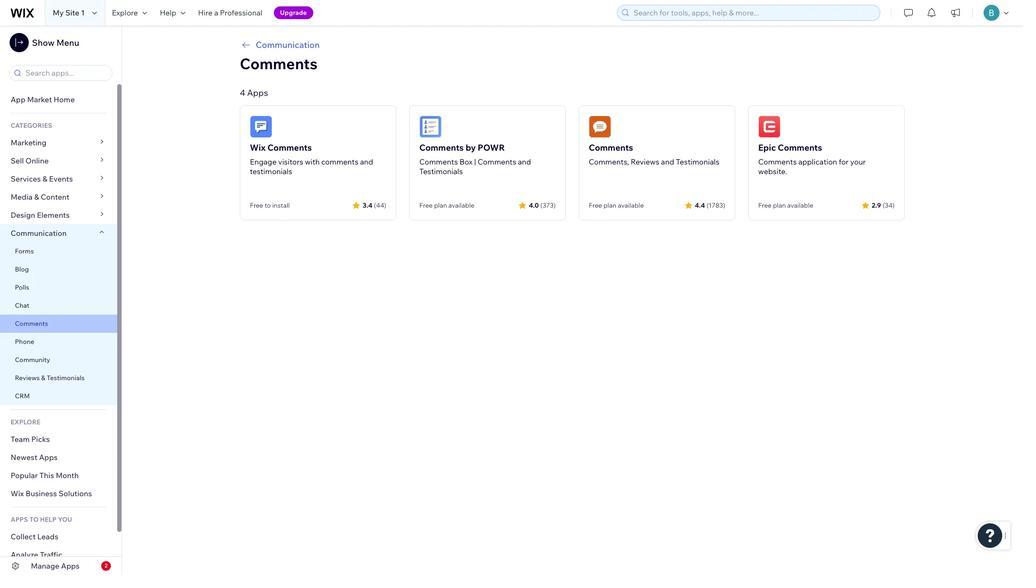 Task type: describe. For each thing, give the bounding box(es) containing it.
free for epic comments
[[758, 201, 772, 209]]

2.9
[[872, 201, 881, 209]]

chat link
[[0, 297, 117, 315]]

you
[[58, 516, 72, 524]]

testimonials inside sidebar element
[[47, 374, 85, 382]]

design elements
[[11, 210, 70, 220]]

reviews inside reviews & testimonials link
[[15, 374, 40, 382]]

and inside comments by powr comments box | comments and testimonials
[[518, 157, 531, 167]]

leads
[[37, 532, 58, 542]]

newest apps link
[[0, 449, 117, 467]]

month
[[56, 471, 79, 481]]

my site 1
[[53, 8, 85, 18]]

Search apps... field
[[22, 66, 109, 80]]

market
[[27, 95, 52, 104]]

wix comments logo image
[[250, 116, 272, 138]]

my
[[53, 8, 64, 18]]

content
[[41, 192, 69, 202]]

newest apps
[[11, 453, 58, 463]]

to
[[29, 516, 38, 524]]

home
[[54, 95, 75, 104]]

testimonials inside comments by powr comments box | comments and testimonials
[[419, 167, 463, 176]]

reviews & testimonials
[[15, 374, 85, 382]]

site
[[65, 8, 79, 18]]

events
[[49, 174, 73, 184]]

& for testimonials
[[41, 374, 45, 382]]

(373)
[[540, 201, 556, 209]]

help button
[[153, 0, 192, 26]]

popular this month link
[[0, 467, 117, 485]]

plan for powr
[[434, 201, 447, 209]]

comments up application
[[778, 142, 822, 153]]

your
[[850, 157, 866, 167]]

explore
[[112, 8, 138, 18]]

app market home
[[11, 95, 75, 104]]

apps for 4 apps
[[247, 87, 268, 98]]

reviews & testimonials link
[[0, 369, 117, 387]]

traffic
[[40, 550, 62, 560]]

& for events
[[42, 174, 47, 184]]

team picks link
[[0, 431, 117, 449]]

epic
[[758, 142, 776, 153]]

sell online link
[[0, 152, 117, 170]]

categories
[[11, 121, 52, 129]]

install
[[272, 201, 290, 209]]

upgrade
[[280, 9, 307, 17]]

a
[[214, 8, 218, 18]]

crm link
[[0, 387, 117, 406]]

free plan available for powr
[[419, 201, 474, 209]]

blog link
[[0, 261, 117, 279]]

comments up '4 apps'
[[240, 54, 317, 73]]

sidebar element
[[0, 26, 122, 575]]

comments down powr at the left top of the page
[[478, 157, 516, 167]]

available for reviews
[[618, 201, 644, 209]]

newest
[[11, 453, 37, 463]]

(1783)
[[707, 201, 725, 209]]

community link
[[0, 351, 117, 369]]

hire
[[198, 8, 213, 18]]

manage
[[31, 562, 59, 571]]

comments inside wix comments engage visitors with comments and testimonials
[[267, 142, 312, 153]]

Search for tools, apps, help & more... field
[[630, 5, 877, 20]]

services
[[11, 174, 41, 184]]

comments down "comments by powr logo"
[[419, 142, 464, 153]]

3.4 (44)
[[363, 201, 386, 209]]

services & events
[[11, 174, 73, 184]]

for
[[839, 157, 849, 167]]

professional
[[220, 8, 262, 18]]

elements
[[37, 210, 70, 220]]

manage apps
[[31, 562, 80, 571]]

plan for comments
[[773, 201, 786, 209]]

and inside the 'comments comments, reviews and testimonials'
[[661, 157, 674, 167]]

comments
[[321, 157, 358, 167]]

analyze traffic link
[[0, 546, 117, 564]]

team
[[11, 435, 30, 444]]

phone link
[[0, 333, 117, 351]]

(44)
[[374, 201, 386, 209]]

4.4
[[695, 201, 705, 209]]

free for comments
[[589, 201, 602, 209]]

available for comments
[[787, 201, 813, 209]]

hire a professional
[[198, 8, 262, 18]]

community
[[15, 356, 50, 364]]

blog
[[15, 265, 29, 273]]

free to install
[[250, 201, 290, 209]]

plan for reviews
[[604, 201, 616, 209]]

apps for manage apps
[[61, 562, 80, 571]]

media & content link
[[0, 188, 117, 206]]

free for comments by powr
[[419, 201, 433, 209]]

marketing
[[11, 138, 46, 148]]

apps for newest apps
[[39, 453, 58, 463]]

hire a professional link
[[192, 0, 269, 26]]

polls link
[[0, 279, 117, 297]]

4.0 (373)
[[529, 201, 556, 209]]

4.0
[[529, 201, 539, 209]]

wix for comments
[[250, 142, 266, 153]]

wix comments engage visitors with comments and testimonials
[[250, 142, 373, 176]]

2
[[105, 563, 108, 570]]

analyze
[[11, 550, 38, 560]]



Task type: locate. For each thing, give the bounding box(es) containing it.
free plan available for reviews
[[589, 201, 644, 209]]

1 vertical spatial communication link
[[0, 224, 117, 242]]

2 plan from the left
[[604, 201, 616, 209]]

2 vertical spatial apps
[[61, 562, 80, 571]]

chat
[[15, 302, 29, 310]]

wix for business
[[11, 489, 24, 499]]

available down box
[[448, 201, 474, 209]]

0 horizontal spatial communication
[[11, 229, 68, 238]]

1 plan from the left
[[434, 201, 447, 209]]

epic comments comments application for your website.
[[758, 142, 866, 176]]

collect leads
[[11, 532, 58, 542]]

apps
[[247, 87, 268, 98], [39, 453, 58, 463], [61, 562, 80, 571]]

1
[[81, 8, 85, 18]]

business
[[26, 489, 57, 499]]

3.4
[[363, 201, 372, 209]]

available down "comments,"
[[618, 201, 644, 209]]

0 vertical spatial communication link
[[240, 38, 905, 51]]

wix up engage
[[250, 142, 266, 153]]

upgrade button
[[274, 6, 313, 19]]

testimonials
[[250, 167, 292, 176]]

communication inside sidebar element
[[11, 229, 68, 238]]

1 vertical spatial communication
[[11, 229, 68, 238]]

sell
[[11, 156, 24, 166]]

testimonials up 4.4
[[676, 157, 719, 167]]

& left the events
[[42, 174, 47, 184]]

comments up the phone
[[15, 320, 48, 328]]

communication
[[256, 39, 320, 50], [11, 229, 68, 238]]

0 vertical spatial reviews
[[631, 157, 659, 167]]

0 horizontal spatial communication link
[[0, 224, 117, 242]]

design
[[11, 210, 35, 220]]

comments up "comments,"
[[589, 142, 633, 153]]

1 horizontal spatial and
[[518, 157, 531, 167]]

collect
[[11, 532, 36, 542]]

communication down "upgrade" 'button'
[[256, 39, 320, 50]]

app market home link
[[0, 91, 117, 109]]

apps inside newest apps link
[[39, 453, 58, 463]]

1 vertical spatial reviews
[[15, 374, 40, 382]]

1 horizontal spatial communication
[[256, 39, 320, 50]]

wix business solutions
[[11, 489, 92, 499]]

3 available from the left
[[787, 201, 813, 209]]

crm
[[15, 392, 30, 400]]

1 horizontal spatial testimonials
[[419, 167, 463, 176]]

wix
[[250, 142, 266, 153], [11, 489, 24, 499]]

2 horizontal spatial and
[[661, 157, 674, 167]]

2 available from the left
[[618, 201, 644, 209]]

1 horizontal spatial free plan available
[[589, 201, 644, 209]]

comments down epic
[[758, 157, 797, 167]]

0 vertical spatial apps
[[247, 87, 268, 98]]

box
[[460, 157, 473, 167]]

plan
[[434, 201, 447, 209], [604, 201, 616, 209], [773, 201, 786, 209]]

1 vertical spatial wix
[[11, 489, 24, 499]]

comments,
[[589, 157, 629, 167]]

testimonials
[[676, 157, 719, 167], [419, 167, 463, 176], [47, 374, 85, 382]]

0 horizontal spatial testimonials
[[47, 374, 85, 382]]

1 free plan available from the left
[[419, 201, 474, 209]]

1 free from the left
[[250, 201, 263, 209]]

1 vertical spatial &
[[34, 192, 39, 202]]

free left to
[[250, 201, 263, 209]]

0 vertical spatial communication
[[256, 39, 320, 50]]

free plan available down box
[[419, 201, 474, 209]]

comments comments, reviews and testimonials
[[589, 142, 719, 167]]

apps up this on the left bottom of the page
[[39, 453, 58, 463]]

application
[[798, 157, 837, 167]]

2 horizontal spatial plan
[[773, 201, 786, 209]]

0 horizontal spatial free plan available
[[419, 201, 474, 209]]

phone
[[15, 338, 34, 346]]

popular this month
[[11, 471, 79, 481]]

testimonials left |
[[419, 167, 463, 176]]

comments
[[240, 54, 317, 73], [267, 142, 312, 153], [419, 142, 464, 153], [589, 142, 633, 153], [778, 142, 822, 153], [419, 157, 458, 167], [478, 157, 516, 167], [758, 157, 797, 167], [15, 320, 48, 328]]

and inside wix comments engage visitors with comments and testimonials
[[360, 157, 373, 167]]

4
[[240, 87, 245, 98]]

1 horizontal spatial communication link
[[240, 38, 905, 51]]

0 vertical spatial wix
[[250, 142, 266, 153]]

& down community
[[41, 374, 45, 382]]

2 horizontal spatial apps
[[247, 87, 268, 98]]

communication down design elements
[[11, 229, 68, 238]]

apps to help you
[[11, 516, 72, 524]]

1 vertical spatial apps
[[39, 453, 58, 463]]

available for powr
[[448, 201, 474, 209]]

0 vertical spatial &
[[42, 174, 47, 184]]

reviews right "comments,"
[[631, 157, 659, 167]]

& right media
[[34, 192, 39, 202]]

4 free from the left
[[758, 201, 772, 209]]

show menu button
[[10, 33, 79, 52]]

(34)
[[883, 201, 895, 209]]

comments inside the 'comments comments, reviews and testimonials'
[[589, 142, 633, 153]]

reviews
[[631, 157, 659, 167], [15, 374, 40, 382]]

0 horizontal spatial apps
[[39, 453, 58, 463]]

wix inside wix comments engage visitors with comments and testimonials
[[250, 142, 266, 153]]

media
[[11, 192, 33, 202]]

to
[[265, 201, 271, 209]]

visitors
[[278, 157, 303, 167]]

free right the (44)
[[419, 201, 433, 209]]

polls
[[15, 283, 29, 291]]

wix inside sidebar element
[[11, 489, 24, 499]]

4.4 (1783)
[[695, 201, 725, 209]]

0 horizontal spatial available
[[448, 201, 474, 209]]

0 horizontal spatial reviews
[[15, 374, 40, 382]]

epic comments logo image
[[758, 116, 781, 138]]

comments left box
[[419, 157, 458, 167]]

comments logo image
[[589, 116, 611, 138]]

2 horizontal spatial free plan available
[[758, 201, 813, 209]]

communication link
[[240, 38, 905, 51], [0, 224, 117, 242]]

reviews up crm
[[15, 374, 40, 382]]

wix business solutions link
[[0, 485, 117, 503]]

1 and from the left
[[360, 157, 373, 167]]

solutions
[[59, 489, 92, 499]]

team picks
[[11, 435, 50, 444]]

forms
[[15, 247, 34, 255]]

wix down popular
[[11, 489, 24, 499]]

4 apps
[[240, 87, 268, 98]]

with
[[305, 157, 320, 167]]

0 horizontal spatial plan
[[434, 201, 447, 209]]

2.9 (34)
[[872, 201, 895, 209]]

available down application
[[787, 201, 813, 209]]

free down website.
[[758, 201, 772, 209]]

collect leads link
[[0, 528, 117, 546]]

free
[[250, 201, 263, 209], [419, 201, 433, 209], [589, 201, 602, 209], [758, 201, 772, 209]]

available
[[448, 201, 474, 209], [618, 201, 644, 209], [787, 201, 813, 209]]

1 horizontal spatial wix
[[250, 142, 266, 153]]

forms link
[[0, 242, 117, 261]]

1 available from the left
[[448, 201, 474, 209]]

0 horizontal spatial and
[[360, 157, 373, 167]]

free for wix comments
[[250, 201, 263, 209]]

help
[[40, 516, 57, 524]]

testimonials inside the 'comments comments, reviews and testimonials'
[[676, 157, 719, 167]]

comments link
[[0, 315, 117, 333]]

marketing link
[[0, 134, 117, 152]]

2 horizontal spatial testimonials
[[676, 157, 719, 167]]

0 horizontal spatial wix
[[11, 489, 24, 499]]

3 and from the left
[[661, 157, 674, 167]]

2 and from the left
[[518, 157, 531, 167]]

app
[[11, 95, 25, 104]]

apps down the traffic
[[61, 562, 80, 571]]

testimonials down community link
[[47, 374, 85, 382]]

free plan available for comments
[[758, 201, 813, 209]]

services & events link
[[0, 170, 117, 188]]

comments by powr logo image
[[419, 116, 442, 138]]

1 horizontal spatial apps
[[61, 562, 80, 571]]

1 horizontal spatial reviews
[[631, 157, 659, 167]]

2 free plan available from the left
[[589, 201, 644, 209]]

2 vertical spatial &
[[41, 374, 45, 382]]

3 free from the left
[[589, 201, 602, 209]]

help
[[160, 8, 176, 18]]

free plan available down website.
[[758, 201, 813, 209]]

& for content
[[34, 192, 39, 202]]

reviews inside the 'comments comments, reviews and testimonials'
[[631, 157, 659, 167]]

free down "comments,"
[[589, 201, 602, 209]]

apps right the 4 in the left top of the page
[[247, 87, 268, 98]]

website.
[[758, 167, 787, 176]]

2 horizontal spatial available
[[787, 201, 813, 209]]

show
[[32, 37, 55, 48]]

free plan available down "comments,"
[[589, 201, 644, 209]]

powr
[[478, 142, 505, 153]]

comments inside sidebar element
[[15, 320, 48, 328]]

|
[[474, 157, 476, 167]]

1 horizontal spatial plan
[[604, 201, 616, 209]]

show menu
[[32, 37, 79, 48]]

free plan available
[[419, 201, 474, 209], [589, 201, 644, 209], [758, 201, 813, 209]]

and
[[360, 157, 373, 167], [518, 157, 531, 167], [661, 157, 674, 167]]

engage
[[250, 157, 277, 167]]

online
[[25, 156, 49, 166]]

comments up visitors
[[267, 142, 312, 153]]

2 free from the left
[[419, 201, 433, 209]]

design elements link
[[0, 206, 117, 224]]

sell online
[[11, 156, 49, 166]]

3 free plan available from the left
[[758, 201, 813, 209]]

explore
[[11, 418, 40, 426]]

3 plan from the left
[[773, 201, 786, 209]]

1 horizontal spatial available
[[618, 201, 644, 209]]



Task type: vqa. For each thing, say whether or not it's contained in the screenshot.


